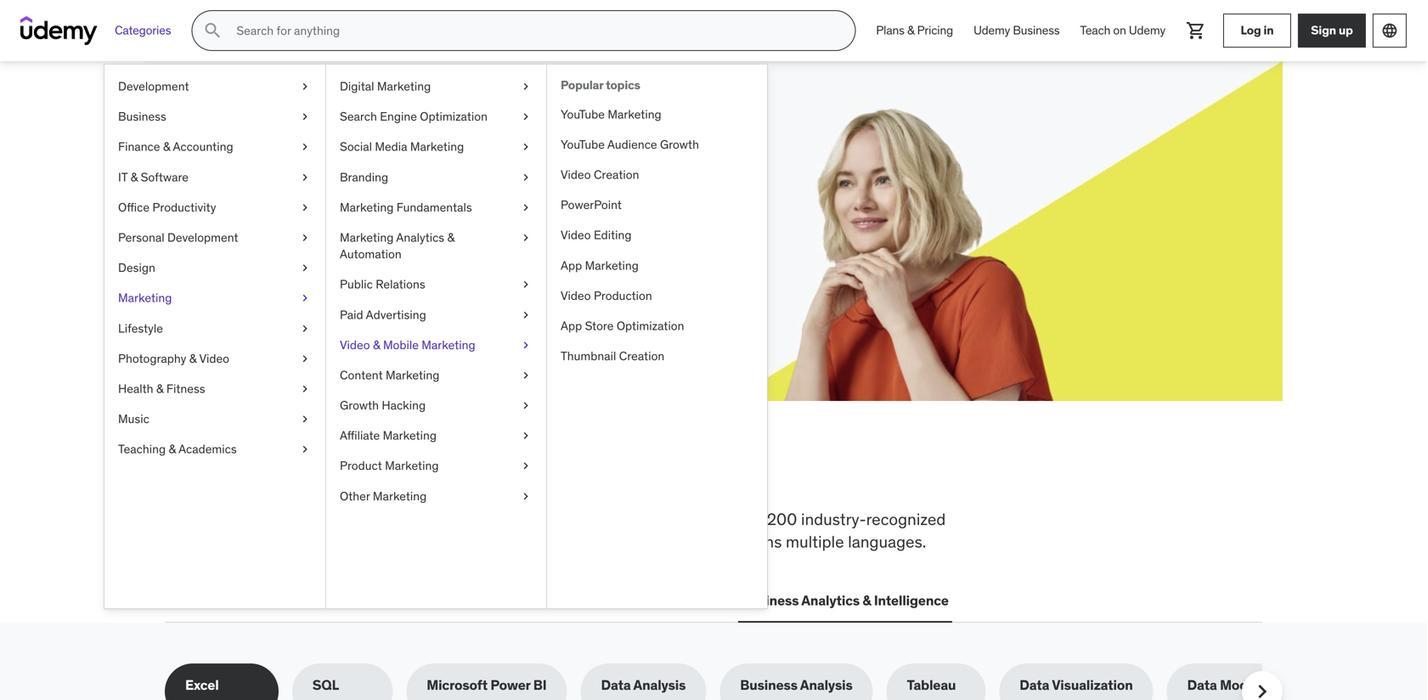Task type: describe. For each thing, give the bounding box(es) containing it.
business for business
[[118, 109, 166, 124]]

design link
[[105, 253, 325, 283]]

well-
[[419, 532, 454, 552]]

marketing inside "link"
[[422, 337, 475, 352]]

data for data modeling
[[1187, 676, 1217, 694]]

youtube marketing
[[561, 106, 662, 122]]

& for mobile
[[373, 337, 380, 352]]

app store optimization
[[561, 318, 684, 333]]

video editing link
[[547, 220, 767, 250]]

marketing fundamentals
[[340, 200, 472, 215]]

languages.
[[848, 532, 926, 552]]

0 horizontal spatial growth
[[340, 398, 379, 413]]

xsmall image for teaching & academics
[[298, 441, 312, 458]]

you
[[380, 453, 440, 497]]

over
[[732, 509, 763, 529]]

topics,
[[491, 509, 539, 529]]

branding
[[340, 169, 388, 185]]

youtube marketing link
[[547, 99, 767, 129]]

xsmall image for search engine optimization
[[519, 108, 533, 125]]

a
[[390, 177, 398, 195]]

teaching
[[118, 441, 166, 457]]

music link
[[105, 404, 325, 434]]

xsmall image for paid advertising
[[519, 306, 533, 323]]

& inside the marketing analytics & automation
[[447, 230, 455, 245]]

content
[[649, 509, 705, 529]]

marketing down affiliate marketing
[[385, 458, 439, 473]]

xsmall image for health & fitness
[[298, 381, 312, 397]]

analysis for data analysis
[[633, 676, 686, 694]]

public relations link
[[326, 269, 546, 300]]

xsmall image for digital marketing
[[519, 78, 533, 95]]

paid
[[340, 307, 363, 322]]

xsmall image for public relations
[[519, 276, 533, 293]]

xsmall image for it & software
[[298, 169, 312, 186]]

xsmall image for content marketing
[[519, 367, 533, 384]]

xsmall image for affiliate marketing
[[519, 427, 533, 444]]

it for it certifications
[[305, 592, 317, 609]]

photography & video
[[118, 351, 229, 366]]

optimization for app store optimization
[[617, 318, 684, 333]]

youtube for youtube marketing
[[561, 106, 605, 122]]

xsmall image for development
[[298, 78, 312, 95]]

marketing up audience
[[608, 106, 662, 122]]

app for app store optimization
[[561, 318, 582, 333]]

health
[[118, 381, 153, 396]]

web development
[[168, 592, 285, 609]]

future
[[419, 135, 502, 170]]

social media marketing
[[340, 139, 464, 154]]

marketing up lifestyle in the top of the page
[[118, 290, 172, 306]]

& for software
[[130, 169, 138, 185]]

lifestyle
[[118, 321, 163, 336]]

advertising
[[366, 307, 426, 322]]

digital marketing link
[[326, 71, 546, 102]]

search engine optimization
[[340, 109, 488, 124]]

business for business analysis
[[740, 676, 798, 694]]

udemy business link
[[964, 10, 1070, 51]]

other
[[340, 488, 370, 504]]

data for data visualization
[[1020, 676, 1050, 694]]

development for web
[[200, 592, 285, 609]]

web development button
[[165, 580, 288, 621]]

software
[[141, 169, 189, 185]]

1 horizontal spatial your
[[352, 135, 414, 170]]

content
[[340, 367, 383, 383]]

audience
[[607, 137, 657, 152]]

growth hacking link
[[326, 390, 546, 421]]

course.
[[401, 177, 445, 195]]

topic filters element
[[165, 664, 1300, 700]]

optimization for search engine optimization
[[420, 109, 488, 124]]

social
[[340, 139, 372, 154]]

video down lifestyle link
[[199, 351, 229, 366]]

xsmall image for office productivity
[[298, 199, 312, 216]]

affiliate
[[340, 428, 380, 443]]

expand
[[226, 177, 272, 195]]

analysis for business analysis
[[800, 676, 853, 694]]

xsmall image for other marketing
[[519, 488, 533, 505]]

analytics for business
[[802, 592, 860, 609]]

covering
[[165, 509, 229, 529]]

teach on udemy
[[1080, 23, 1166, 38]]

powerpoint link
[[547, 190, 767, 220]]

just
[[516, 177, 538, 195]]

app store optimization link
[[547, 311, 767, 341]]

technical
[[422, 509, 487, 529]]

& for fitness
[[156, 381, 164, 396]]

skills
[[226, 135, 302, 170]]

app for app marketing
[[561, 258, 582, 273]]

sign up link
[[1298, 14, 1366, 48]]

other marketing link
[[326, 481, 546, 511]]

at
[[501, 177, 513, 195]]

xsmall image for lifestyle
[[298, 320, 312, 337]]

log in
[[1241, 23, 1274, 38]]

marketing up to in the bottom of the page
[[373, 488, 427, 504]]

search engine optimization link
[[326, 102, 546, 132]]

creation for video creation
[[594, 167, 639, 182]]

digital
[[340, 79, 374, 94]]

critical
[[233, 509, 282, 529]]

data modeling
[[1187, 676, 1280, 694]]

workplace
[[286, 509, 360, 529]]

to
[[403, 509, 418, 529]]

starting
[[448, 177, 497, 195]]

certifications
[[319, 592, 406, 609]]

social media marketing link
[[326, 132, 546, 162]]

categories button
[[105, 10, 181, 51]]

it & software link
[[105, 162, 325, 192]]

store
[[585, 318, 614, 333]]

marketing down hacking
[[383, 428, 437, 443]]

development for personal
[[167, 230, 238, 245]]

topics
[[606, 77, 640, 93]]

& for accounting
[[163, 139, 170, 154]]

it & software
[[118, 169, 189, 185]]

popular topics
[[561, 77, 640, 93]]

marketing inside the marketing analytics & automation
[[340, 230, 394, 245]]

academics
[[179, 441, 237, 457]]

relations
[[376, 277, 425, 292]]

log
[[1241, 23, 1261, 38]]

video production
[[561, 288, 652, 303]]

$12.99
[[226, 196, 267, 214]]

powerpoint
[[561, 197, 622, 212]]

xsmall image for marketing analytics & automation
[[519, 229, 533, 246]]

photography
[[118, 351, 186, 366]]

15.
[[349, 196, 365, 214]]

xsmall image for marketing
[[298, 290, 312, 306]]

it certifications
[[305, 592, 406, 609]]

spans
[[739, 532, 782, 552]]

1 horizontal spatial in
[[1264, 23, 1274, 38]]

0 vertical spatial development
[[118, 79, 189, 94]]

submit search image
[[203, 20, 223, 41]]

video for video production
[[561, 288, 591, 303]]



Task type: vqa. For each thing, say whether or not it's contained in the screenshot.
Teach on Udemy 'Link'
yes



Task type: locate. For each thing, give the bounding box(es) containing it.
marketing down editing
[[585, 258, 639, 273]]

xsmall image for marketing fundamentals
[[519, 199, 533, 216]]

analytics
[[396, 230, 444, 245], [802, 592, 860, 609]]

certifications,
[[165, 532, 263, 552]]

xsmall image inside marketing analytics & automation link
[[519, 229, 533, 246]]

sign
[[1311, 23, 1336, 38]]

all
[[165, 453, 215, 497]]

xsmall image
[[298, 78, 312, 95], [519, 78, 533, 95], [298, 139, 312, 155], [519, 139, 533, 155], [298, 169, 312, 186], [519, 169, 533, 186], [298, 199, 312, 216], [519, 337, 533, 353], [519, 367, 533, 384], [298, 381, 312, 397], [519, 397, 533, 414], [298, 411, 312, 427]]

analytics inside button
[[802, 592, 860, 609]]

data visualization
[[1020, 676, 1133, 694]]

optimization down 'digital marketing' link
[[420, 109, 488, 124]]

xsmall image inside personal development link
[[298, 229, 312, 246]]

udemy right on
[[1129, 23, 1166, 38]]

xsmall image inside search engine optimization link
[[519, 108, 533, 125]]

business inside button
[[742, 592, 799, 609]]

for inside covering critical workplace skills to technical topics, including prep content for over 200 industry-recognized certifications, our catalog supports well-rounded professional development and spans multiple languages.
[[709, 509, 729, 529]]

product
[[340, 458, 382, 473]]

development inside button
[[200, 592, 285, 609]]

xsmall image inside 'affiliate marketing' link
[[519, 427, 533, 444]]

xsmall image inside marketing fundamentals link
[[519, 199, 533, 216]]

2 analysis from the left
[[800, 676, 853, 694]]

it inside it & software link
[[118, 169, 128, 185]]

product marketing
[[340, 458, 439, 473]]

0 vertical spatial for
[[307, 135, 347, 170]]

shopping cart with 0 items image
[[1186, 20, 1206, 41]]

with
[[361, 177, 387, 195]]

youtube for youtube audience growth
[[561, 137, 605, 152]]

xsmall image for finance & accounting
[[298, 139, 312, 155]]

xsmall image for branding
[[519, 169, 533, 186]]

video for video editing
[[561, 227, 591, 243]]

0 horizontal spatial optimization
[[420, 109, 488, 124]]

public
[[340, 277, 373, 292]]

1 vertical spatial skills
[[364, 509, 400, 529]]

growth inside the video & mobile marketing element
[[660, 137, 699, 152]]

xsmall image inside finance & accounting link
[[298, 139, 312, 155]]

paid advertising
[[340, 307, 426, 322]]

data for data analysis
[[601, 676, 631, 694]]

2 vertical spatial development
[[200, 592, 285, 609]]

xsmall image inside the design link
[[298, 260, 312, 276]]

plans & pricing
[[876, 23, 953, 38]]

data right bi
[[601, 676, 631, 694]]

data science
[[517, 592, 600, 609]]

1 udemy from the left
[[974, 23, 1010, 38]]

app left store
[[561, 318, 582, 333]]

data for data science
[[517, 592, 547, 609]]

app down video editing
[[561, 258, 582, 273]]

xsmall image for video & mobile marketing
[[519, 337, 533, 353]]

data analysis
[[601, 676, 686, 694]]

xsmall image for product marketing
[[519, 458, 533, 474]]

1 vertical spatial app
[[561, 318, 582, 333]]

& left intelligence
[[863, 592, 871, 609]]

prep
[[612, 509, 645, 529]]

1 horizontal spatial analysis
[[800, 676, 853, 694]]

video production link
[[547, 281, 767, 311]]

1 vertical spatial analytics
[[802, 592, 860, 609]]

& inside button
[[863, 592, 871, 609]]

& down marketing fundamentals link
[[447, 230, 455, 245]]

1 vertical spatial in
[[535, 453, 568, 497]]

microsoft
[[427, 676, 488, 694]]

modeling
[[1220, 676, 1280, 694]]

& left mobile on the left
[[373, 337, 380, 352]]

& for academics
[[169, 441, 176, 457]]

it certifications button
[[302, 580, 409, 621]]

xsmall image for business
[[298, 108, 312, 125]]

xsmall image inside growth hacking link
[[519, 397, 533, 414]]

business for business analytics & intelligence
[[742, 592, 799, 609]]

personal development
[[118, 230, 238, 245]]

youtube audience growth
[[561, 137, 699, 152]]

2 youtube from the top
[[561, 137, 605, 152]]

science
[[549, 592, 600, 609]]

video for video & mobile marketing
[[340, 337, 370, 352]]

xsmall image for design
[[298, 260, 312, 276]]

for inside skills for your future expand your potential with a course. starting at just $12.99 through dec 15.
[[307, 135, 347, 170]]

analytics down multiple
[[802, 592, 860, 609]]

xsmall image inside "branding" link
[[519, 169, 533, 186]]

covering critical workplace skills to technical topics, including prep content for over 200 industry-recognized certifications, our catalog supports well-rounded professional development and spans multiple languages.
[[165, 509, 946, 552]]

xsmall image inside lifestyle link
[[298, 320, 312, 337]]

0 vertical spatial growth
[[660, 137, 699, 152]]

video inside "link"
[[340, 337, 370, 352]]

1 vertical spatial it
[[305, 592, 317, 609]]

&
[[907, 23, 915, 38], [163, 139, 170, 154], [130, 169, 138, 185], [447, 230, 455, 245], [373, 337, 380, 352], [189, 351, 197, 366], [156, 381, 164, 396], [169, 441, 176, 457], [863, 592, 871, 609]]

& inside "link"
[[373, 337, 380, 352]]

xsmall image
[[298, 108, 312, 125], [519, 108, 533, 125], [519, 199, 533, 216], [298, 229, 312, 246], [519, 229, 533, 246], [298, 260, 312, 276], [519, 276, 533, 293], [298, 290, 312, 306], [519, 306, 533, 323], [298, 320, 312, 337], [298, 350, 312, 367], [519, 427, 533, 444], [298, 441, 312, 458], [519, 458, 533, 474], [519, 488, 533, 505]]

& right health
[[156, 381, 164, 396]]

data left science
[[517, 592, 547, 609]]

office
[[118, 200, 150, 215]]

& up office
[[130, 169, 138, 185]]

development right "web"
[[200, 592, 285, 609]]

analytics inside the marketing analytics & automation
[[396, 230, 444, 245]]

business link
[[105, 102, 325, 132]]

growth
[[660, 137, 699, 152], [340, 398, 379, 413]]

marketing link
[[105, 283, 325, 313]]

it left the certifications
[[305, 592, 317, 609]]

optimization inside the video & mobile marketing element
[[617, 318, 684, 333]]

mobile
[[383, 337, 419, 352]]

xsmall image inside health & fitness link
[[298, 381, 312, 397]]

xsmall image inside 'digital marketing' link
[[519, 78, 533, 95]]

2 app from the top
[[561, 318, 582, 333]]

udemy business
[[974, 23, 1060, 38]]

& for video
[[189, 351, 197, 366]]

1 horizontal spatial it
[[305, 592, 317, 609]]

teaching & academics link
[[105, 434, 325, 465]]

thumbnail creation
[[561, 348, 665, 364]]

design
[[118, 260, 155, 275]]

video up store
[[561, 288, 591, 303]]

1 vertical spatial for
[[709, 509, 729, 529]]

communication button
[[617, 580, 725, 621]]

xsmall image inside other marketing link
[[519, 488, 533, 505]]

on
[[1113, 23, 1126, 38]]

1 analysis from the left
[[633, 676, 686, 694]]

media
[[375, 139, 407, 154]]

growth down youtube marketing link
[[660, 137, 699, 152]]

business analytics & intelligence
[[742, 592, 949, 609]]

content marketing
[[340, 367, 440, 383]]

0 horizontal spatial analysis
[[633, 676, 686, 694]]

thumbnail
[[561, 348, 616, 364]]

udemy image
[[20, 16, 98, 45]]

growth up affiliate
[[340, 398, 379, 413]]

marketing fundamentals link
[[326, 192, 546, 223]]

0 horizontal spatial analytics
[[396, 230, 444, 245]]

bi
[[533, 676, 547, 694]]

content marketing link
[[326, 360, 546, 390]]

1 vertical spatial creation
[[619, 348, 665, 364]]

analytics for marketing
[[396, 230, 444, 245]]

video down paid
[[340, 337, 370, 352]]

plans & pricing link
[[866, 10, 964, 51]]

office productivity
[[118, 200, 216, 215]]

data inside data science button
[[517, 592, 547, 609]]

analytics down 'fundamentals'
[[396, 230, 444, 245]]

0 horizontal spatial in
[[535, 453, 568, 497]]

1 horizontal spatial analytics
[[802, 592, 860, 609]]

xsmall image inside content marketing link
[[519, 367, 533, 384]]

1 vertical spatial growth
[[340, 398, 379, 413]]

skills up supports
[[364, 509, 400, 529]]

xsmall image inside business link
[[298, 108, 312, 125]]

up
[[1339, 23, 1353, 38]]

video & mobile marketing element
[[546, 65, 767, 608]]

0 horizontal spatial for
[[307, 135, 347, 170]]

youtube down popular
[[561, 106, 605, 122]]

finance & accounting
[[118, 139, 233, 154]]

it up office
[[118, 169, 128, 185]]

teaching & academics
[[118, 441, 237, 457]]

youtube audience growth link
[[547, 129, 767, 160]]

0 vertical spatial your
[[352, 135, 414, 170]]

data left modeling
[[1187, 676, 1217, 694]]

leadership
[[426, 592, 496, 609]]

intelligence
[[874, 592, 949, 609]]

marketing up 'engine'
[[377, 79, 431, 94]]

editing
[[594, 227, 632, 243]]

xsmall image for photography & video
[[298, 350, 312, 367]]

popular
[[561, 77, 603, 93]]

marketing down the paid advertising "link"
[[422, 337, 475, 352]]

0 horizontal spatial it
[[118, 169, 128, 185]]

engine
[[380, 109, 417, 124]]

marketing down with
[[340, 200, 394, 215]]

data left visualization
[[1020, 676, 1050, 694]]

creation down app store optimization link
[[619, 348, 665, 364]]

supports
[[351, 532, 415, 552]]

udemy right pricing
[[974, 23, 1010, 38]]

for
[[307, 135, 347, 170], [709, 509, 729, 529]]

development
[[118, 79, 189, 94], [167, 230, 238, 245], [200, 592, 285, 609]]

youtube up video creation
[[561, 137, 605, 152]]

health & fitness link
[[105, 374, 325, 404]]

all the skills you need in one place
[[165, 453, 730, 497]]

in up including
[[535, 453, 568, 497]]

xsmall image inside social media marketing link
[[519, 139, 533, 155]]

development down categories dropdown button at the left top
[[118, 79, 189, 94]]

visualization
[[1052, 676, 1133, 694]]

video & mobile marketing
[[340, 337, 475, 352]]

skills up workplace
[[282, 453, 373, 497]]

1 horizontal spatial growth
[[660, 137, 699, 152]]

affiliate marketing
[[340, 428, 437, 443]]

1 horizontal spatial udemy
[[1129, 23, 1166, 38]]

0 vertical spatial app
[[561, 258, 582, 273]]

power
[[491, 676, 530, 694]]

2 udemy from the left
[[1129, 23, 1166, 38]]

youtube
[[561, 106, 605, 122], [561, 137, 605, 152]]

branding link
[[326, 162, 546, 192]]

1 youtube from the top
[[561, 106, 605, 122]]

marketing down video & mobile marketing at the left of page
[[386, 367, 440, 383]]

xsmall image inside teaching & academics link
[[298, 441, 312, 458]]

1 vertical spatial development
[[167, 230, 238, 245]]

& right teaching
[[169, 441, 176, 457]]

marketing down search engine optimization link
[[410, 139, 464, 154]]

0 horizontal spatial your
[[275, 177, 301, 195]]

xsmall image inside photography & video link
[[298, 350, 312, 367]]

1 horizontal spatial optimization
[[617, 318, 684, 333]]

1 vertical spatial optimization
[[617, 318, 684, 333]]

business inside topic filters element
[[740, 676, 798, 694]]

creation down youtube audience growth on the top
[[594, 167, 639, 182]]

1 vertical spatial youtube
[[561, 137, 605, 152]]

in
[[1264, 23, 1274, 38], [535, 453, 568, 497]]

& up the fitness
[[189, 351, 197, 366]]

xsmall image for social media marketing
[[519, 139, 533, 155]]

it inside it certifications button
[[305, 592, 317, 609]]

in right log
[[1264, 23, 1274, 38]]

& for pricing
[[907, 23, 915, 38]]

video up the powerpoint
[[561, 167, 591, 182]]

Search for anything text field
[[233, 16, 835, 45]]

0 vertical spatial optimization
[[420, 109, 488, 124]]

xsmall image inside the paid advertising "link"
[[519, 306, 533, 323]]

creation for thumbnail creation
[[619, 348, 665, 364]]

development down office productivity link
[[167, 230, 238, 245]]

1 horizontal spatial for
[[709, 509, 729, 529]]

xsmall image inside it & software link
[[298, 169, 312, 186]]

video
[[561, 167, 591, 182], [561, 227, 591, 243], [561, 288, 591, 303], [340, 337, 370, 352], [199, 351, 229, 366]]

1 app from the top
[[561, 258, 582, 273]]

xsmall image inside product marketing link
[[519, 458, 533, 474]]

marketing analytics & automation link
[[326, 223, 546, 269]]

xsmall image for growth hacking
[[519, 397, 533, 414]]

production
[[594, 288, 652, 303]]

xsmall image inside development link
[[298, 78, 312, 95]]

paid advertising link
[[326, 300, 546, 330]]

for up and on the bottom of the page
[[709, 509, 729, 529]]

it for it & software
[[118, 169, 128, 185]]

data science button
[[513, 580, 603, 621]]

video for video creation
[[561, 167, 591, 182]]

0 vertical spatial creation
[[594, 167, 639, 182]]

our
[[267, 532, 290, 552]]

next image
[[1249, 678, 1276, 700]]

0 vertical spatial skills
[[282, 453, 373, 497]]

choose a language image
[[1381, 22, 1398, 39]]

video down the powerpoint
[[561, 227, 591, 243]]

skills inside covering critical workplace skills to technical topics, including prep content for over 200 industry-recognized certifications, our catalog supports well-rounded professional development and spans multiple languages.
[[364, 509, 400, 529]]

including
[[543, 509, 608, 529]]

xsmall image inside "public relations" link
[[519, 276, 533, 293]]

finance & accounting link
[[105, 132, 325, 162]]

xsmall image for music
[[298, 411, 312, 427]]

xsmall image for personal development
[[298, 229, 312, 246]]

xsmall image inside marketing link
[[298, 290, 312, 306]]

& right the plans
[[907, 23, 915, 38]]

0 vertical spatial it
[[118, 169, 128, 185]]

xsmall image inside the video & mobile marketing "link"
[[519, 337, 533, 353]]

product marketing link
[[326, 451, 546, 481]]

automation
[[340, 246, 402, 262]]

it
[[118, 169, 128, 185], [305, 592, 317, 609]]

1 vertical spatial your
[[275, 177, 301, 195]]

office productivity link
[[105, 192, 325, 223]]

0 vertical spatial youtube
[[561, 106, 605, 122]]

public relations
[[340, 277, 425, 292]]

optimization
[[420, 109, 488, 124], [617, 318, 684, 333]]

0 horizontal spatial udemy
[[974, 23, 1010, 38]]

xsmall image inside office productivity link
[[298, 199, 312, 216]]

your
[[352, 135, 414, 170], [275, 177, 301, 195]]

video editing
[[561, 227, 632, 243]]

marketing up automation at the top of page
[[340, 230, 394, 245]]

optimization down video production link
[[617, 318, 684, 333]]

xsmall image inside music link
[[298, 411, 312, 427]]

& right finance
[[163, 139, 170, 154]]

personal development link
[[105, 223, 325, 253]]

0 vertical spatial analytics
[[396, 230, 444, 245]]

for up potential
[[307, 135, 347, 170]]

business analytics & intelligence button
[[738, 580, 952, 621]]

app marketing
[[561, 258, 639, 273]]

0 vertical spatial in
[[1264, 23, 1274, 38]]



